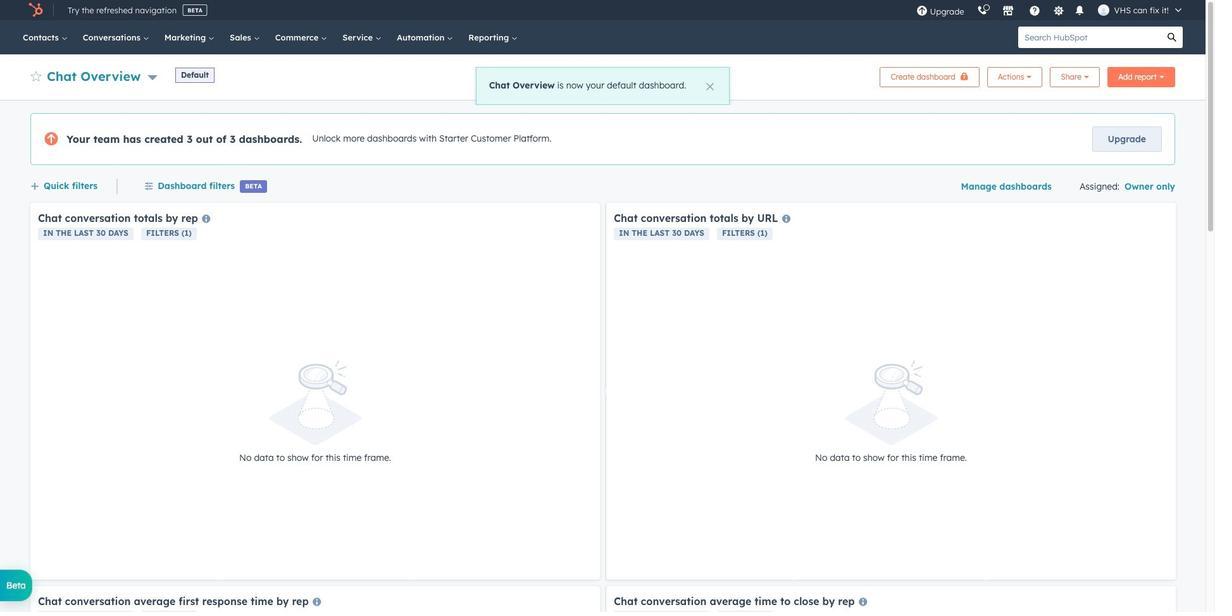 Task type: vqa. For each thing, say whether or not it's contained in the screenshot.
clear input icon
no



Task type: describe. For each thing, give the bounding box(es) containing it.
close image
[[707, 83, 714, 91]]

chat conversation totals by rep element
[[30, 203, 600, 581]]

chat conversation average first response time by rep element
[[30, 587, 600, 613]]

marketplaces image
[[1003, 6, 1014, 17]]

Search HubSpot search field
[[1019, 27, 1162, 48]]



Task type: locate. For each thing, give the bounding box(es) containing it.
menu
[[910, 0, 1191, 20]]

chat conversation average time to close by rep element
[[607, 587, 1176, 613]]

close image
[[707, 83, 714, 91]]

chat conversation totals by url element
[[607, 203, 1176, 581]]

banner
[[30, 63, 1176, 87]]

alert
[[476, 67, 730, 105], [476, 67, 730, 105]]

jer mill image
[[1098, 4, 1110, 16]]



